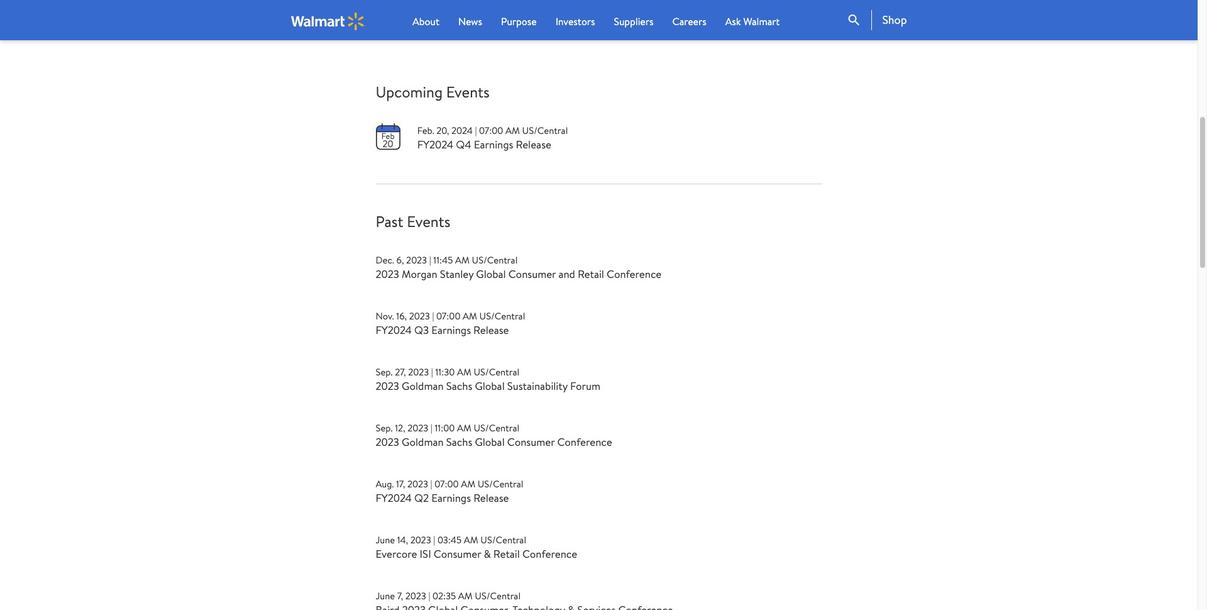 Task type: describe. For each thing, give the bounding box(es) containing it.
sep. 27, 2023 |           11:30 am           us/central 2023 goldman sachs global sustainability forum
[[376, 365, 601, 393]]

shop
[[883, 12, 907, 28]]

07:00 inside aug. 17, 2023 |           07:00 am           us/central fy2024 q2 earnings release
[[435, 477, 459, 490]]

investors button
[[556, 14, 595, 29]]

sep. for 2023 goldman sachs global sustainability forum
[[376, 365, 393, 379]]

2023 goldman sachs global sustainability forum link
[[376, 379, 601, 393]]

nov.
[[376, 309, 394, 323]]

fy2024 q2 earnings release link
[[376, 490, 509, 505]]

am for 2023 goldman sachs global consumer conference
[[457, 421, 472, 435]]

us/central for 2023 goldman sachs global sustainability forum
[[474, 365, 520, 379]]

2023 for sep. 12, 2023 |           11:00 am           us/central 2023 goldman sachs global consumer conference
[[408, 421, 428, 435]]

shop link
[[872, 10, 907, 30]]

past events
[[376, 211, 451, 232]]

&
[[484, 546, 491, 561]]

sep. 12, 2023 |           11:00 am           us/central 2023 goldman sachs global consumer conference
[[376, 421, 612, 449]]

| for evercore isi consumer & retail conference
[[434, 533, 435, 546]]

2023 up 12,
[[376, 379, 399, 393]]

evercore isi consumer & retail conference link
[[376, 546, 577, 561]]

fy2024 for upcoming
[[417, 137, 454, 151]]

goldman for 2023 goldman sachs global consumer conference
[[402, 435, 444, 449]]

about
[[413, 14, 440, 28]]

fy2024 inside aug. 17, 2023 |           07:00 am           us/central fy2024 q2 earnings release
[[376, 490, 412, 505]]

news
[[458, 14, 482, 28]]

conference for 2023 goldman sachs global consumer conference
[[558, 435, 612, 449]]

q2
[[415, 490, 429, 505]]

morgan
[[402, 267, 438, 281]]

feb
[[382, 130, 395, 141]]

2023 left morgan
[[376, 267, 399, 281]]

02:35
[[433, 589, 456, 602]]

consumer for and
[[509, 267, 556, 281]]

us/central for fy2024 q4 earnings release
[[522, 124, 568, 137]]

retail inside dec. 6, 2023 |           11:45 am           us/central 2023 morgan stanley global consumer and retail conference
[[578, 267, 604, 281]]

june for june 14, 2023 |           03:45 am           us/central evercore isi consumer & retail conference
[[376, 533, 395, 546]]

| for 2023 goldman sachs global sustainability forum
[[431, 365, 433, 379]]

am for 2023 goldman sachs global sustainability forum
[[457, 365, 472, 379]]

sachs for sustainability
[[446, 379, 473, 393]]

purpose button
[[501, 14, 537, 29]]

dec. 6, 2023 |           11:45 am           us/central 2023 morgan stanley global consumer and retail conference
[[376, 253, 662, 281]]

ask
[[726, 14, 741, 28]]

03:45
[[438, 533, 462, 546]]

upcoming
[[376, 81, 443, 102]]

retail inside june 14, 2023 |           03:45 am           us/central evercore isi consumer & retail conference
[[494, 546, 520, 561]]

home image
[[291, 12, 366, 30]]

11:00
[[435, 421, 455, 435]]

am right 02:35
[[458, 589, 473, 602]]

| for fy2024 q3 earnings release
[[432, 309, 434, 323]]

fy2024 q3 earnings release link
[[376, 323, 509, 337]]

us/central for evercore isi consumer & retail conference
[[481, 533, 526, 546]]

| for 2023 goldman sachs global consumer conference
[[431, 421, 433, 435]]

global for forum
[[475, 379, 505, 393]]

global for and
[[476, 267, 506, 281]]

2023 for dec. 6, 2023 |           11:45 am           us/central 2023 morgan stanley global consumer and retail conference
[[406, 253, 427, 267]]

us/central for fy2024 q3 earnings release
[[480, 309, 525, 323]]

june for june 7, 2023 |           02:35 am           us/central
[[376, 589, 395, 602]]

| for fy2024 q2 earnings release
[[431, 477, 432, 490]]

| left 02:35
[[429, 589, 430, 602]]

purpose
[[501, 14, 537, 28]]

forum
[[570, 379, 601, 393]]

us/central for 2023 goldman sachs global consumer conference
[[474, 421, 520, 435]]

dec.
[[376, 253, 394, 267]]

11:45
[[434, 253, 453, 267]]

us/central for 2023 morgan stanley global consumer and retail conference
[[472, 253, 518, 267]]

suppliers button
[[614, 14, 654, 29]]

nov. 16, 2023 |           07:00 am           us/central fy2024 q3 earnings release
[[376, 309, 525, 337]]

release for past events
[[474, 323, 509, 337]]

20,
[[437, 124, 449, 137]]

evercore
[[376, 546, 417, 561]]

feb. 20, 2024 |           07:00 am           us/central fy2024 q4 earnings release
[[417, 124, 568, 151]]



Task type: vqa. For each thing, say whether or not it's contained in the screenshot.
2023 associated with Sep. 27, 2023 |           11:30 AM           US/Central 2023 Goldman Sachs Global Sustainability Forum
yes



Task type: locate. For each thing, give the bounding box(es) containing it.
am inside june 14, 2023 |           03:45 am           us/central evercore isi consumer & retail conference
[[464, 533, 478, 546]]

fy2024 left q3
[[376, 323, 412, 337]]

news button
[[458, 14, 482, 29]]

consumer down the sustainability
[[507, 435, 555, 449]]

07:00 for past events
[[437, 309, 461, 323]]

2023 for sep. 27, 2023 |           11:30 am           us/central 2023 goldman sachs global sustainability forum
[[408, 365, 429, 379]]

2 sep. from the top
[[376, 421, 393, 435]]

0 vertical spatial 07:00
[[479, 124, 503, 137]]

global inside sep. 27, 2023 |           11:30 am           us/central 2023 goldman sachs global sustainability forum
[[475, 379, 505, 393]]

june 7, 2023 |           02:35 am           us/central
[[376, 589, 521, 602]]

| inside nov. 16, 2023 |           07:00 am           us/central fy2024 q3 earnings release
[[432, 309, 434, 323]]

us/central inside dec. 6, 2023 |           11:45 am           us/central 2023 morgan stanley global consumer and retail conference
[[472, 253, 518, 267]]

1 sep. from the top
[[376, 365, 393, 379]]

events for upcoming events
[[446, 81, 490, 102]]

| inside sep. 12, 2023 |           11:00 am           us/central 2023 goldman sachs global consumer conference
[[431, 421, 433, 435]]

sustainability
[[507, 379, 568, 393]]

am inside sep. 27, 2023 |           11:30 am           us/central 2023 goldman sachs global sustainability forum
[[457, 365, 472, 379]]

feb 20
[[382, 130, 395, 150]]

earnings right q3
[[432, 323, 471, 337]]

aug.
[[376, 477, 394, 490]]

12,
[[395, 421, 405, 435]]

us/central
[[522, 124, 568, 137], [472, 253, 518, 267], [480, 309, 525, 323], [474, 365, 520, 379], [474, 421, 520, 435], [478, 477, 524, 490], [481, 533, 526, 546], [475, 589, 521, 602]]

2023 for nov. 16, 2023 |           07:00 am           us/central fy2024 q3 earnings release
[[409, 309, 430, 323]]

q3
[[415, 323, 429, 337]]

global right the 11:00
[[475, 435, 505, 449]]

am right 11:45
[[455, 253, 470, 267]]

june
[[376, 533, 395, 546], [376, 589, 395, 602]]

1 vertical spatial sachs
[[446, 435, 473, 449]]

earnings right the q2
[[432, 490, 471, 505]]

0 vertical spatial consumer
[[509, 267, 556, 281]]

| left the 11:00
[[431, 421, 433, 435]]

2023
[[406, 253, 427, 267], [376, 267, 399, 281], [409, 309, 430, 323], [408, 365, 429, 379], [376, 379, 399, 393], [408, 421, 428, 435], [376, 435, 399, 449], [408, 477, 428, 490], [410, 533, 431, 546], [406, 589, 426, 602]]

q4
[[456, 137, 471, 151]]

1 vertical spatial global
[[475, 379, 505, 393]]

2 june from the top
[[376, 589, 395, 602]]

1 june from the top
[[376, 533, 395, 546]]

2 sachs from the top
[[446, 435, 473, 449]]

sep. inside sep. 27, 2023 |           11:30 am           us/central 2023 goldman sachs global sustainability forum
[[376, 365, 393, 379]]

0 vertical spatial sep.
[[376, 365, 393, 379]]

07:00 inside feb. 20, 2024 |           07:00 am           us/central fy2024 q4 earnings release
[[479, 124, 503, 137]]

sachs for consumer
[[446, 435, 473, 449]]

am right the 11:00
[[457, 421, 472, 435]]

feb.
[[417, 124, 434, 137]]

| for fy2024 q4 earnings release
[[475, 124, 477, 137]]

sep. for 2023 goldman sachs global consumer conference
[[376, 421, 393, 435]]

1 vertical spatial sep.
[[376, 421, 393, 435]]

2 vertical spatial fy2024
[[376, 490, 412, 505]]

2023 right "27,"
[[408, 365, 429, 379]]

ask walmart link
[[726, 14, 780, 29]]

aug. 17, 2023 |           07:00 am           us/central fy2024 q2 earnings release
[[376, 477, 524, 505]]

| left 11:45
[[429, 253, 431, 267]]

conference inside dec. 6, 2023 |           11:45 am           us/central 2023 morgan stanley global consumer and retail conference
[[607, 267, 662, 281]]

us/central inside june 14, 2023 |           03:45 am           us/central evercore isi consumer & retail conference
[[481, 533, 526, 546]]

global
[[476, 267, 506, 281], [475, 379, 505, 393], [475, 435, 505, 449]]

1 horizontal spatial retail
[[578, 267, 604, 281]]

1 vertical spatial conference
[[558, 435, 612, 449]]

goldman up the 11:00
[[402, 379, 444, 393]]

conference inside june 14, 2023 |           03:45 am           us/central evercore isi consumer & retail conference
[[523, 546, 577, 561]]

careers link
[[673, 14, 707, 29]]

2 vertical spatial earnings
[[432, 490, 471, 505]]

| inside june 14, 2023 |           03:45 am           us/central evercore isi consumer & retail conference
[[434, 533, 435, 546]]

1 vertical spatial earnings
[[432, 323, 471, 337]]

1 vertical spatial retail
[[494, 546, 520, 561]]

am right 11:30
[[457, 365, 472, 379]]

0 vertical spatial retail
[[578, 267, 604, 281]]

2023 for june 14, 2023 |           03:45 am           us/central evercore isi consumer & retail conference
[[410, 533, 431, 546]]

june left '7,'
[[376, 589, 395, 602]]

am inside feb. 20, 2024 |           07:00 am           us/central fy2024 q4 earnings release
[[506, 124, 520, 137]]

upcoming events
[[376, 81, 490, 102]]

goldman inside sep. 12, 2023 |           11:00 am           us/central 2023 goldman sachs global consumer conference
[[402, 435, 444, 449]]

release inside aug. 17, 2023 |           07:00 am           us/central fy2024 q2 earnings release
[[474, 490, 509, 505]]

consumer left &
[[434, 546, 481, 561]]

global right 11:30
[[475, 379, 505, 393]]

2023 for june 7, 2023 |           02:35 am           us/central
[[406, 589, 426, 602]]

fy2024 inside nov. 16, 2023 |           07:00 am           us/central fy2024 q3 earnings release
[[376, 323, 412, 337]]

conference
[[607, 267, 662, 281], [558, 435, 612, 449], [523, 546, 577, 561]]

1 vertical spatial goldman
[[402, 435, 444, 449]]

27,
[[395, 365, 406, 379]]

07:00 right q3
[[437, 309, 461, 323]]

sachs
[[446, 379, 473, 393], [446, 435, 473, 449]]

release
[[516, 137, 552, 151], [474, 323, 509, 337], [474, 490, 509, 505]]

|
[[475, 124, 477, 137], [429, 253, 431, 267], [432, 309, 434, 323], [431, 365, 433, 379], [431, 421, 433, 435], [431, 477, 432, 490], [434, 533, 435, 546], [429, 589, 430, 602]]

consumer for conference
[[507, 435, 555, 449]]

| inside feb. 20, 2024 |           07:00 am           us/central fy2024 q4 earnings release
[[475, 124, 477, 137]]

2023 right 6,
[[406, 253, 427, 267]]

earnings inside nov. 16, 2023 |           07:00 am           us/central fy2024 q3 earnings release
[[432, 323, 471, 337]]

earnings
[[474, 137, 514, 151], [432, 323, 471, 337], [432, 490, 471, 505]]

7,
[[397, 589, 403, 602]]

am inside nov. 16, 2023 |           07:00 am           us/central fy2024 q3 earnings release
[[463, 309, 477, 323]]

1 goldman from the top
[[402, 379, 444, 393]]

search
[[847, 13, 862, 28]]

am inside dec. 6, 2023 |           11:45 am           us/central 2023 morgan stanley global consumer and retail conference
[[455, 253, 470, 267]]

careers
[[673, 14, 707, 28]]

2023 right '7,'
[[406, 589, 426, 602]]

07:00 right the q2
[[435, 477, 459, 490]]

fy2024 left q4
[[417, 137, 454, 151]]

am for 2023 morgan stanley global consumer and retail conference
[[455, 253, 470, 267]]

fy2024
[[417, 137, 454, 151], [376, 323, 412, 337], [376, 490, 412, 505]]

us/central inside sep. 12, 2023 |           11:00 am           us/central 2023 goldman sachs global consumer conference
[[474, 421, 520, 435]]

0 vertical spatial global
[[476, 267, 506, 281]]

2 vertical spatial consumer
[[434, 546, 481, 561]]

0 vertical spatial june
[[376, 533, 395, 546]]

us/central inside sep. 27, 2023 |           11:30 am           us/central 2023 goldman sachs global sustainability forum
[[474, 365, 520, 379]]

am right 2024
[[506, 124, 520, 137]]

am for fy2024 q4 earnings release
[[506, 124, 520, 137]]

| inside dec. 6, 2023 |           11:45 am           us/central 2023 morgan stanley global consumer and retail conference
[[429, 253, 431, 267]]

isi
[[420, 546, 431, 561]]

retail right and
[[578, 267, 604, 281]]

2023 right 12,
[[408, 421, 428, 435]]

goldman inside sep. 27, 2023 |           11:30 am           us/central 2023 goldman sachs global sustainability forum
[[402, 379, 444, 393]]

2023 morgan stanley global consumer and retail conference link
[[376, 267, 662, 281]]

2023 right 17,
[[408, 477, 428, 490]]

07:00 inside nov. 16, 2023 |           07:00 am           us/central fy2024 q3 earnings release
[[437, 309, 461, 323]]

consumer left and
[[509, 267, 556, 281]]

07:00 right 2024
[[479, 124, 503, 137]]

am inside sep. 12, 2023 |           11:00 am           us/central 2023 goldman sachs global consumer conference
[[457, 421, 472, 435]]

us/central inside aug. 17, 2023 |           07:00 am           us/central fy2024 q2 earnings release
[[478, 477, 524, 490]]

1 vertical spatial consumer
[[507, 435, 555, 449]]

release inside feb. 20, 2024 |           07:00 am           us/central fy2024 q4 earnings release
[[516, 137, 552, 151]]

2024
[[452, 124, 473, 137]]

| right 2024
[[475, 124, 477, 137]]

ask walmart
[[726, 14, 780, 28]]

us/central inside nov. 16, 2023 |           07:00 am           us/central fy2024 q3 earnings release
[[480, 309, 525, 323]]

goldman for 2023 goldman sachs global sustainability forum
[[402, 379, 444, 393]]

consumer inside june 14, 2023 |           03:45 am           us/central evercore isi consumer & retail conference
[[434, 546, 481, 561]]

fy2024 left the q2
[[376, 490, 412, 505]]

0 vertical spatial goldman
[[402, 379, 444, 393]]

0 vertical spatial fy2024
[[417, 137, 454, 151]]

2 goldman from the top
[[402, 435, 444, 449]]

| right q3
[[432, 309, 434, 323]]

earnings for past events
[[432, 323, 471, 337]]

past
[[376, 211, 404, 232]]

consumer inside dec. 6, 2023 |           11:45 am           us/central 2023 morgan stanley global consumer and retail conference
[[509, 267, 556, 281]]

about button
[[413, 14, 440, 29]]

conference for evercore isi consumer & retail conference
[[523, 546, 577, 561]]

sachs inside sep. 27, 2023 |           11:30 am           us/central 2023 goldman sachs global sustainability forum
[[446, 379, 473, 393]]

am for evercore isi consumer & retail conference
[[464, 533, 478, 546]]

1 vertical spatial fy2024
[[376, 323, 412, 337]]

sep. left 12,
[[376, 421, 393, 435]]

conference inside sep. 12, 2023 |           11:00 am           us/central 2023 goldman sachs global consumer conference
[[558, 435, 612, 449]]

20
[[383, 137, 393, 150]]

sep.
[[376, 365, 393, 379], [376, 421, 393, 435]]

16,
[[396, 309, 407, 323]]

am for fy2024 q2 earnings release
[[461, 477, 476, 490]]

goldman up 17,
[[402, 435, 444, 449]]

global for conference
[[475, 435, 505, 449]]

sep. inside sep. 12, 2023 |           11:00 am           us/central 2023 goldman sachs global consumer conference
[[376, 421, 393, 435]]

consumer
[[509, 267, 556, 281], [507, 435, 555, 449], [434, 546, 481, 561]]

6,
[[397, 253, 404, 267]]

sachs up aug. 17, 2023 |           07:00 am           us/central fy2024 q2 earnings release
[[446, 435, 473, 449]]

stanley
[[440, 267, 474, 281]]

0 vertical spatial release
[[516, 137, 552, 151]]

0 vertical spatial conference
[[607, 267, 662, 281]]

global inside sep. 12, 2023 |           11:00 am           us/central 2023 goldman sachs global consumer conference
[[475, 435, 505, 449]]

events
[[446, 81, 490, 102], [407, 211, 451, 232]]

2 vertical spatial global
[[475, 435, 505, 449]]

| right the q2
[[431, 477, 432, 490]]

sep. left "27,"
[[376, 365, 393, 379]]

events right 'past'
[[407, 211, 451, 232]]

global right stanley
[[476, 267, 506, 281]]

| left 11:30
[[431, 365, 433, 379]]

investors
[[556, 14, 595, 28]]

2023 inside nov. 16, 2023 |           07:00 am           us/central fy2024 q3 earnings release
[[409, 309, 430, 323]]

07:00 for upcoming events
[[479, 124, 503, 137]]

2 vertical spatial 07:00
[[435, 477, 459, 490]]

earnings inside aug. 17, 2023 |           07:00 am           us/central fy2024 q2 earnings release
[[432, 490, 471, 505]]

june inside june 14, 2023 |           03:45 am           us/central evercore isi consumer & retail conference
[[376, 533, 395, 546]]

2023 right 16,
[[409, 309, 430, 323]]

sachs up the 11:00
[[446, 379, 473, 393]]

events for past events
[[407, 211, 451, 232]]

am right the q2
[[461, 477, 476, 490]]

| left 03:45
[[434, 533, 435, 546]]

global inside dec. 6, 2023 |           11:45 am           us/central 2023 morgan stanley global consumer and retail conference
[[476, 267, 506, 281]]

release for upcoming events
[[516, 137, 552, 151]]

suppliers
[[614, 14, 654, 28]]

earnings for upcoming events
[[474, 137, 514, 151]]

2 vertical spatial release
[[474, 490, 509, 505]]

0 horizontal spatial retail
[[494, 546, 520, 561]]

earnings right q4
[[474, 137, 514, 151]]

| for 2023 morgan stanley global consumer and retail conference
[[429, 253, 431, 267]]

2023 goldman sachs global consumer conference link
[[376, 435, 612, 449]]

retail
[[578, 267, 604, 281], [494, 546, 520, 561]]

0 vertical spatial earnings
[[474, 137, 514, 151]]

sachs inside sep. 12, 2023 |           11:00 am           us/central 2023 goldman sachs global consumer conference
[[446, 435, 473, 449]]

am down stanley
[[463, 309, 477, 323]]

07:00
[[479, 124, 503, 137], [437, 309, 461, 323], [435, 477, 459, 490]]

2023 inside aug. 17, 2023 |           07:00 am           us/central fy2024 q2 earnings release
[[408, 477, 428, 490]]

us/central inside feb. 20, 2024 |           07:00 am           us/central fy2024 q4 earnings release
[[522, 124, 568, 137]]

2023 up aug.
[[376, 435, 399, 449]]

1 vertical spatial events
[[407, 211, 451, 232]]

14,
[[397, 533, 408, 546]]

fy2024 q4 earnings release link
[[417, 137, 552, 151]]

goldman
[[402, 379, 444, 393], [402, 435, 444, 449]]

2 vertical spatial conference
[[523, 546, 577, 561]]

am left &
[[464, 533, 478, 546]]

| inside aug. 17, 2023 |           07:00 am           us/central fy2024 q2 earnings release
[[431, 477, 432, 490]]

0 vertical spatial events
[[446, 81, 490, 102]]

1 vertical spatial june
[[376, 589, 395, 602]]

0 vertical spatial sachs
[[446, 379, 473, 393]]

consumer inside sep. 12, 2023 |           11:00 am           us/central 2023 goldman sachs global consumer conference
[[507, 435, 555, 449]]

june 14, 2023 |           03:45 am           us/central evercore isi consumer & retail conference
[[376, 533, 577, 561]]

2023 right 14, on the left bottom of the page
[[410, 533, 431, 546]]

1 vertical spatial 07:00
[[437, 309, 461, 323]]

us/central for fy2024 q2 earnings release
[[478, 477, 524, 490]]

| inside sep. 27, 2023 |           11:30 am           us/central 2023 goldman sachs global sustainability forum
[[431, 365, 433, 379]]

am for fy2024 q3 earnings release
[[463, 309, 477, 323]]

release inside nov. 16, 2023 |           07:00 am           us/central fy2024 q3 earnings release
[[474, 323, 509, 337]]

11:30
[[436, 365, 455, 379]]

walmart
[[744, 14, 780, 28]]

retail right &
[[494, 546, 520, 561]]

fy2024 for past
[[376, 323, 412, 337]]

2023 inside june 14, 2023 |           03:45 am           us/central evercore isi consumer & retail conference
[[410, 533, 431, 546]]

and
[[559, 267, 575, 281]]

events up 2024
[[446, 81, 490, 102]]

am
[[506, 124, 520, 137], [455, 253, 470, 267], [463, 309, 477, 323], [457, 365, 472, 379], [457, 421, 472, 435], [461, 477, 476, 490], [464, 533, 478, 546], [458, 589, 473, 602]]

june left 14, on the left bottom of the page
[[376, 533, 395, 546]]

17,
[[396, 477, 405, 490]]

fy2024 inside feb. 20, 2024 |           07:00 am           us/central fy2024 q4 earnings release
[[417, 137, 454, 151]]

am inside aug. 17, 2023 |           07:00 am           us/central fy2024 q2 earnings release
[[461, 477, 476, 490]]

1 sachs from the top
[[446, 379, 473, 393]]

earnings inside feb. 20, 2024 |           07:00 am           us/central fy2024 q4 earnings release
[[474, 137, 514, 151]]

2023 for aug. 17, 2023 |           07:00 am           us/central fy2024 q2 earnings release
[[408, 477, 428, 490]]

1 vertical spatial release
[[474, 323, 509, 337]]



